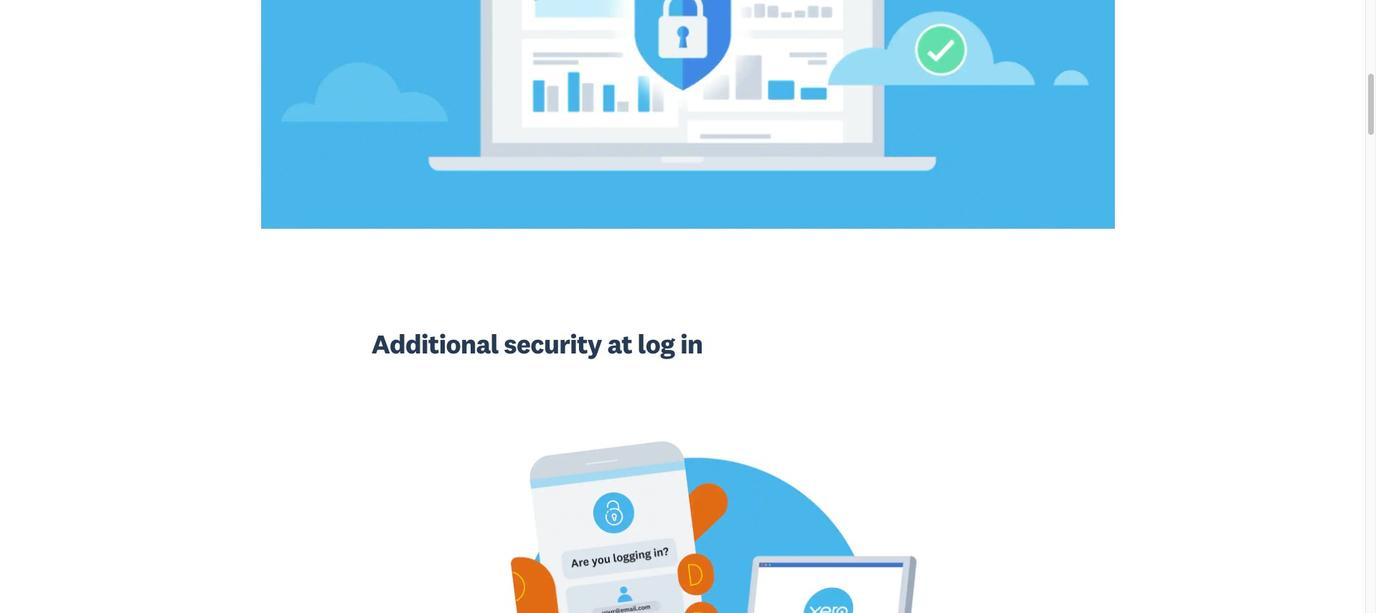 Task type: describe. For each thing, give the bounding box(es) containing it.
security
[[504, 327, 602, 361]]

additional security at log in
[[372, 327, 703, 361]]

a xero user receives a message on their phone checking it's really them logging image
[[262, 431, 1115, 614]]



Task type: locate. For each thing, give the bounding box(es) containing it.
at
[[608, 327, 633, 361]]

in
[[681, 327, 703, 361]]

a padlock image overlays the xero dashboard, signifying xero's commitment to keep data safe, secure and always available. image
[[262, 0, 1115, 229]]

additional
[[372, 327, 499, 361]]

log
[[638, 327, 675, 361]]



Task type: vqa. For each thing, say whether or not it's contained in the screenshot.
Additional
yes



